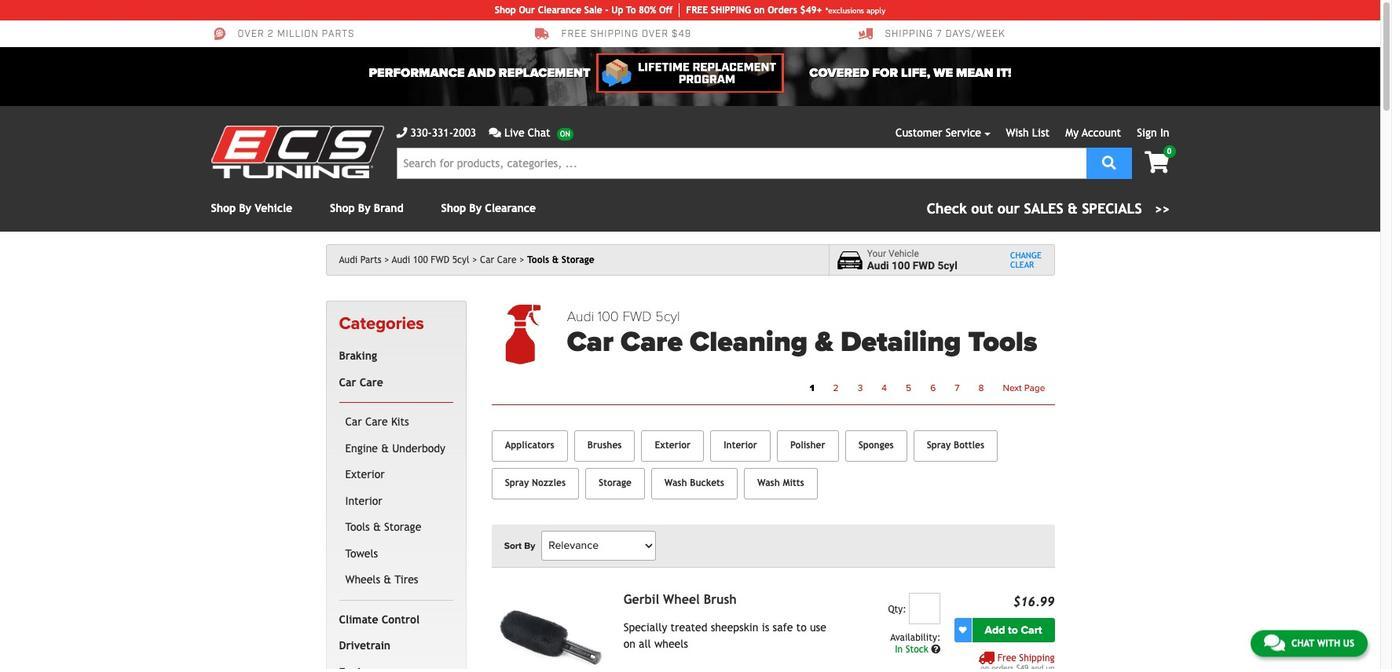 Task type: describe. For each thing, give the bounding box(es) containing it.
specials
[[1082, 200, 1142, 217]]

gerbil wheel brush link
[[624, 592, 737, 607]]

0 vertical spatial car care link
[[480, 255, 525, 266]]

mitts
[[783, 478, 805, 489]]

add to cart
[[985, 624, 1042, 637]]

3
[[858, 382, 863, 393]]

1 horizontal spatial shipping
[[1020, 653, 1055, 664]]

service
[[946, 127, 982, 139]]

audi for audi 100 fwd 5cyl car care cleaning & detailing tools
[[567, 308, 594, 325]]

clearance for our
[[538, 5, 582, 16]]

shopping cart image
[[1145, 152, 1170, 174]]

live chat link
[[489, 125, 574, 141]]

days/week
[[946, 28, 1006, 40]]

2 inside 2 link
[[833, 382, 839, 393]]

on inside the specially treated sheepskin is safe to use on all wheels
[[624, 638, 636, 650]]

wash mitts link
[[744, 468, 818, 500]]

add to wish list image
[[959, 627, 967, 634]]

polisher
[[791, 440, 826, 451]]

330-331-2003
[[411, 127, 476, 139]]

330-
[[411, 127, 432, 139]]

for
[[873, 65, 898, 81]]

covered for life, we mean it!
[[810, 65, 1012, 81]]

shop for shop our clearance sale - up to 80% off
[[495, 5, 516, 16]]

& inside "link"
[[1068, 200, 1078, 217]]

live chat
[[505, 127, 551, 139]]

spray nozzles
[[505, 478, 566, 489]]

car for the left car care link
[[339, 376, 356, 389]]

all
[[639, 638, 651, 650]]

kits
[[391, 416, 409, 429]]

spray nozzles link
[[492, 468, 579, 500]]

fwd for audi 100 fwd 5cyl
[[431, 255, 450, 266]]

tools & storage link
[[342, 515, 450, 541]]

phone image
[[396, 127, 407, 138]]

replacement
[[499, 65, 591, 81]]

exterior link inside "car care subcategories" element
[[342, 462, 450, 489]]

1 link
[[801, 378, 824, 398]]

cart
[[1021, 624, 1042, 637]]

car care subcategories element
[[339, 403, 453, 601]]

shipping inside "link"
[[885, 28, 934, 40]]

your
[[867, 248, 887, 259]]

wheels
[[345, 574, 380, 587]]

treated
[[671, 621, 708, 634]]

add to cart button
[[973, 618, 1055, 643]]

comments image
[[1264, 634, 1286, 652]]

free for free shipping
[[998, 653, 1017, 664]]

1 horizontal spatial exterior link
[[642, 430, 704, 462]]

5cyl for audi 100 fwd 5cyl car care cleaning & detailing tools
[[656, 308, 680, 325]]

car care kits
[[345, 416, 409, 429]]

towels link
[[342, 541, 450, 568]]

specially treated sheepskin is safe to use on all wheels
[[624, 621, 827, 650]]

applicators
[[505, 440, 555, 451]]

ping
[[731, 5, 751, 16]]

to inside the specially treated sheepskin is safe to use on all wheels
[[797, 621, 807, 634]]

audi for audi parts
[[339, 255, 358, 266]]

live
[[505, 127, 525, 139]]

customer
[[896, 127, 943, 139]]

up
[[612, 5, 624, 16]]

1 horizontal spatial on
[[754, 5, 765, 16]]

free shipping over $49
[[562, 28, 692, 40]]

apply
[[867, 6, 886, 15]]

add
[[985, 624, 1006, 637]]

car inside audi 100 fwd 5cyl car care cleaning & detailing tools
[[567, 326, 614, 359]]

gerbil
[[624, 592, 660, 607]]

wash for wash buckets
[[665, 478, 687, 489]]

shop for shop by brand
[[330, 202, 355, 215]]

availability:
[[891, 632, 941, 643]]

audi parts link
[[339, 255, 389, 266]]

clear link
[[1011, 260, 1042, 270]]

sales
[[1024, 200, 1064, 217]]

bottles
[[954, 440, 985, 451]]

tools & storage inside "car care subcategories" element
[[345, 521, 421, 534]]

audi for audi 100 fwd 5cyl
[[392, 255, 410, 266]]

chat with us
[[1292, 638, 1355, 649]]

shop by vehicle link
[[211, 202, 292, 215]]

detailing
[[841, 326, 961, 359]]

free
[[686, 5, 708, 16]]

specially
[[624, 621, 667, 634]]

covered
[[810, 65, 869, 81]]

spray for spray nozzles
[[505, 478, 529, 489]]

0 horizontal spatial chat
[[528, 127, 551, 139]]

spray for spray bottles
[[927, 440, 951, 451]]

question circle image
[[932, 645, 941, 654]]

1 horizontal spatial in
[[1161, 127, 1170, 139]]

customer service
[[896, 127, 982, 139]]

by for clearance
[[469, 202, 482, 215]]

tools inside "car care subcategories" element
[[345, 521, 370, 534]]

shop for shop by vehicle
[[211, 202, 236, 215]]

100 inside your vehicle audi 100 fwd 5cyl
[[892, 259, 910, 272]]

list
[[1033, 127, 1050, 139]]

0 vertical spatial tools
[[527, 255, 549, 266]]

shop by clearance
[[441, 202, 536, 215]]

next page
[[1003, 382, 1046, 393]]

parts
[[361, 255, 382, 266]]

storage inside "car care subcategories" element
[[384, 521, 421, 534]]

free shipping
[[998, 653, 1055, 664]]

your vehicle audi 100 fwd 5cyl
[[867, 248, 958, 272]]

7 inside the paginated product list navigation navigation
[[955, 382, 960, 393]]

5
[[906, 382, 912, 393]]

0 vertical spatial interior link
[[711, 430, 771, 462]]

0 vertical spatial tools & storage
[[527, 255, 595, 266]]

drivetrain link
[[336, 634, 450, 660]]

million
[[277, 28, 319, 40]]

care inside audi 100 fwd 5cyl car care cleaning & detailing tools
[[621, 326, 683, 359]]

use
[[810, 621, 827, 634]]

categories
[[339, 314, 424, 334]]

shop for shop by clearance
[[441, 202, 466, 215]]

330-331-2003 link
[[396, 125, 476, 141]]

2 horizontal spatial storage
[[599, 478, 632, 489]]

exterior inside "car care subcategories" element
[[345, 469, 385, 481]]

storage link
[[586, 468, 645, 500]]

shop by clearance link
[[441, 202, 536, 215]]

over
[[642, 28, 669, 40]]

sign in link
[[1137, 127, 1170, 139]]

audi 100 fwd 5cyl link
[[392, 255, 477, 266]]

fwd for audi 100 fwd 5cyl car care cleaning & detailing tools
[[623, 308, 652, 325]]

category navigation element
[[326, 301, 467, 670]]

7 link
[[946, 378, 969, 398]]

audi inside your vehicle audi 100 fwd 5cyl
[[867, 259, 889, 272]]

customer service button
[[896, 125, 991, 141]]

shipping 7 days/week
[[885, 28, 1006, 40]]

qty:
[[888, 604, 907, 615]]

sponges
[[859, 440, 894, 451]]

audi 100 fwd 5cyl car care cleaning & detailing tools
[[567, 308, 1038, 359]]

by right sort
[[524, 540, 535, 551]]

spray bottles
[[927, 440, 985, 451]]

engine & underbody
[[345, 442, 446, 455]]



Task type: locate. For each thing, give the bounding box(es) containing it.
100
[[413, 255, 428, 266], [892, 259, 910, 272], [598, 308, 619, 325]]

100 for audi 100 fwd 5cyl car care cleaning & detailing tools
[[598, 308, 619, 325]]

by for brand
[[358, 202, 371, 215]]

7
[[937, 28, 943, 40], [955, 382, 960, 393]]

applicators link
[[492, 430, 568, 462]]

car care kits link
[[342, 410, 450, 436]]

0 vertical spatial exterior link
[[642, 430, 704, 462]]

0 horizontal spatial 5cyl
[[453, 255, 470, 266]]

1 vertical spatial exterior link
[[342, 462, 450, 489]]

1 vertical spatial tools & storage
[[345, 521, 421, 534]]

by up audi 100 fwd 5cyl link
[[469, 202, 482, 215]]

clear
[[1011, 260, 1034, 270]]

shipping up covered for life, we mean it!
[[885, 28, 934, 40]]

shipping
[[591, 28, 639, 40]]

& inside audi 100 fwd 5cyl car care cleaning & detailing tools
[[815, 326, 834, 359]]

0 vertical spatial clearance
[[538, 5, 582, 16]]

next page link
[[994, 378, 1055, 398]]

car care inside category navigation element
[[339, 376, 383, 389]]

stock
[[906, 644, 929, 655]]

1 vertical spatial in
[[895, 644, 903, 655]]

interior link down engine & underbody 'link'
[[342, 489, 450, 515]]

interior
[[724, 440, 758, 451], [345, 495, 382, 508]]

0 vertical spatial car care
[[480, 255, 517, 266]]

1 horizontal spatial to
[[1008, 624, 1018, 637]]

wash buckets
[[665, 478, 725, 489]]

1 vertical spatial free
[[998, 653, 1017, 664]]

2 vertical spatial storage
[[384, 521, 421, 534]]

free down the add to cart
[[998, 653, 1017, 664]]

control
[[382, 614, 420, 626]]

spray left nozzles
[[505, 478, 529, 489]]

car care link down shop by clearance link
[[480, 255, 525, 266]]

7 inside "link"
[[937, 28, 943, 40]]

0 horizontal spatial tools & storage
[[345, 521, 421, 534]]

5cyl inside audi 100 fwd 5cyl car care cleaning & detailing tools
[[656, 308, 680, 325]]

shipping down cart
[[1020, 653, 1055, 664]]

vehicle
[[255, 202, 292, 215], [889, 248, 919, 259]]

1 horizontal spatial 100
[[598, 308, 619, 325]]

change link
[[1011, 251, 1042, 260]]

1 vertical spatial chat
[[1292, 638, 1315, 649]]

0 vertical spatial interior
[[724, 440, 758, 451]]

climate control link
[[336, 607, 450, 634]]

free
[[562, 28, 587, 40], [998, 653, 1017, 664]]

1 vertical spatial vehicle
[[889, 248, 919, 259]]

-
[[605, 5, 609, 16]]

1 vertical spatial clearance
[[485, 202, 536, 215]]

car for topmost car care link
[[480, 255, 494, 266]]

1 horizontal spatial vehicle
[[889, 248, 919, 259]]

0 horizontal spatial car care
[[339, 376, 383, 389]]

to right add on the bottom of the page
[[1008, 624, 1018, 637]]

chat right live
[[528, 127, 551, 139]]

sort
[[504, 540, 522, 551]]

1 horizontal spatial free
[[998, 653, 1017, 664]]

0 horizontal spatial to
[[797, 621, 807, 634]]

ecs tuning image
[[211, 126, 384, 178]]

clearance for by
[[485, 202, 536, 215]]

1 horizontal spatial storage
[[562, 255, 595, 266]]

cleaning
[[690, 326, 808, 359]]

2 horizontal spatial 5cyl
[[938, 259, 958, 272]]

6 link
[[921, 378, 946, 398]]

0 horizontal spatial clearance
[[485, 202, 536, 215]]

1 vertical spatial 2
[[833, 382, 839, 393]]

Search text field
[[396, 148, 1087, 179]]

0 horizontal spatial 2
[[268, 28, 274, 40]]

0 horizontal spatial exterior link
[[342, 462, 450, 489]]

&
[[1068, 200, 1078, 217], [552, 255, 559, 266], [815, 326, 834, 359], [381, 442, 389, 455], [373, 521, 381, 534], [384, 574, 392, 587]]

0 vertical spatial in
[[1161, 127, 1170, 139]]

clearance down live
[[485, 202, 536, 215]]

1 horizontal spatial wash
[[758, 478, 780, 489]]

0 vertical spatial 2
[[268, 28, 274, 40]]

shipping
[[885, 28, 934, 40], [1020, 653, 1055, 664]]

0 horizontal spatial on
[[624, 638, 636, 650]]

audi inside audi 100 fwd 5cyl car care cleaning & detailing tools
[[567, 308, 594, 325]]

to inside button
[[1008, 624, 1018, 637]]

gerbil wheel brush
[[624, 592, 737, 607]]

es#2618978 - accb01 - gerbil wheel brush - specially treated sheepskin is safe to use on all wheels - chemical guys - audi bmw volkswagen mercedes benz mini porsche image
[[492, 593, 611, 670]]

wash left buckets
[[665, 478, 687, 489]]

1 horizontal spatial spray
[[927, 440, 951, 451]]

shop by vehicle
[[211, 202, 292, 215]]

page
[[1025, 382, 1046, 393]]

1 vertical spatial exterior
[[345, 469, 385, 481]]

in stock
[[895, 644, 932, 655]]

1 vertical spatial shipping
[[1020, 653, 1055, 664]]

0 horizontal spatial storage
[[384, 521, 421, 534]]

with
[[1318, 638, 1341, 649]]

0 vertical spatial shipping
[[885, 28, 934, 40]]

2 right over
[[268, 28, 274, 40]]

0 horizontal spatial vehicle
[[255, 202, 292, 215]]

5cyl
[[453, 255, 470, 266], [938, 259, 958, 272], [656, 308, 680, 325]]

1 vertical spatial car care link
[[336, 370, 450, 396]]

6
[[931, 382, 936, 393]]

100 inside audi 100 fwd 5cyl car care cleaning & detailing tools
[[598, 308, 619, 325]]

vehicle inside your vehicle audi 100 fwd 5cyl
[[889, 248, 919, 259]]

fwd inside audi 100 fwd 5cyl car care cleaning & detailing tools
[[623, 308, 652, 325]]

chat left "with"
[[1292, 638, 1315, 649]]

tools inside audi 100 fwd 5cyl car care cleaning & detailing tools
[[969, 326, 1038, 359]]

shop by brand
[[330, 202, 404, 215]]

1 horizontal spatial interior
[[724, 440, 758, 451]]

safe
[[773, 621, 793, 634]]

2 horizontal spatial 100
[[892, 259, 910, 272]]

0 horizontal spatial exterior
[[345, 469, 385, 481]]

0 horizontal spatial in
[[895, 644, 903, 655]]

wash for wash mitts
[[758, 478, 780, 489]]

audi
[[339, 255, 358, 266], [392, 255, 410, 266], [867, 259, 889, 272], [567, 308, 594, 325]]

$49+
[[800, 5, 823, 16]]

by down ecs tuning image
[[239, 202, 252, 215]]

1 vertical spatial car care
[[339, 376, 383, 389]]

1 vertical spatial storage
[[599, 478, 632, 489]]

0 vertical spatial on
[[754, 5, 765, 16]]

0 horizontal spatial wash
[[665, 478, 687, 489]]

0 horizontal spatial fwd
[[431, 255, 450, 266]]

2 vertical spatial tools
[[345, 521, 370, 534]]

1 vertical spatial interior link
[[342, 489, 450, 515]]

brushes link
[[574, 430, 635, 462]]

2003
[[453, 127, 476, 139]]

nozzles
[[532, 478, 566, 489]]

wheel
[[663, 592, 700, 607]]

1
[[810, 382, 815, 393]]

over 2 million parts link
[[211, 27, 355, 41]]

car care
[[480, 255, 517, 266], [339, 376, 383, 389]]

free down shop our clearance sale - up to 80% off
[[562, 28, 587, 40]]

audi parts
[[339, 255, 382, 266]]

1 horizontal spatial exterior
[[655, 440, 691, 451]]

100 for audi 100 fwd 5cyl
[[413, 255, 428, 266]]

underbody
[[392, 442, 446, 455]]

buckets
[[690, 478, 725, 489]]

0 horizontal spatial 100
[[413, 255, 428, 266]]

0 horizontal spatial interior
[[345, 495, 382, 508]]

0 horizontal spatial tools
[[345, 521, 370, 534]]

1 horizontal spatial interior link
[[711, 430, 771, 462]]

spray bottles link
[[914, 430, 998, 462]]

1 horizontal spatial car care link
[[480, 255, 525, 266]]

car care link up kits
[[336, 370, 450, 396]]

off
[[659, 5, 673, 16]]

None number field
[[909, 593, 941, 625]]

5cyl inside your vehicle audi 100 fwd 5cyl
[[938, 259, 958, 272]]

interior link up buckets
[[711, 430, 771, 462]]

interior up buckets
[[724, 440, 758, 451]]

0 vertical spatial free
[[562, 28, 587, 40]]

5 link
[[897, 378, 921, 398]]

my account
[[1066, 127, 1122, 139]]

chat with us link
[[1251, 630, 1368, 657]]

sign in
[[1137, 127, 1170, 139]]

car care down the braking
[[339, 376, 383, 389]]

exterior link up wash buckets
[[642, 430, 704, 462]]

in left stock
[[895, 644, 903, 655]]

change
[[1011, 251, 1042, 260]]

0 vertical spatial storage
[[562, 255, 595, 266]]

in right 'sign'
[[1161, 127, 1170, 139]]

car
[[480, 255, 494, 266], [567, 326, 614, 359], [339, 376, 356, 389], [345, 416, 362, 429]]

7 left days/week
[[937, 28, 943, 40]]

sign
[[1137, 127, 1157, 139]]

to
[[626, 5, 636, 16]]

wheels
[[655, 638, 688, 650]]

0 horizontal spatial shipping
[[885, 28, 934, 40]]

tools up towels
[[345, 521, 370, 534]]

spray left bottles
[[927, 440, 951, 451]]

tools up next
[[969, 326, 1038, 359]]

car care down shop by clearance link
[[480, 255, 517, 266]]

1 vertical spatial tools
[[969, 326, 1038, 359]]

by left "brand"
[[358, 202, 371, 215]]

2 horizontal spatial fwd
[[913, 259, 935, 272]]

brand
[[374, 202, 404, 215]]

ship
[[711, 5, 731, 16]]

0 vertical spatial exterior
[[655, 440, 691, 451]]

1 horizontal spatial chat
[[1292, 638, 1315, 649]]

1 horizontal spatial car care
[[480, 255, 517, 266]]

0 vertical spatial chat
[[528, 127, 551, 139]]

2 horizontal spatial tools
[[969, 326, 1038, 359]]

braking
[[339, 350, 377, 363]]

1 horizontal spatial tools & storage
[[527, 255, 595, 266]]

*exclusions apply link
[[826, 4, 886, 16]]

next
[[1003, 382, 1022, 393]]

1 horizontal spatial 7
[[955, 382, 960, 393]]

1 horizontal spatial 2
[[833, 382, 839, 393]]

1 horizontal spatial 5cyl
[[656, 308, 680, 325]]

paginated product list navigation navigation
[[567, 378, 1055, 398]]

1 wash from the left
[[665, 478, 687, 489]]

1 vertical spatial on
[[624, 638, 636, 650]]

0 horizontal spatial free
[[562, 28, 587, 40]]

interior inside "car care subcategories" element
[[345, 495, 382, 508]]

0
[[1167, 147, 1172, 156]]

free for free shipping over $49
[[562, 28, 587, 40]]

account
[[1082, 127, 1122, 139]]

2 wash from the left
[[758, 478, 780, 489]]

vehicle right your
[[889, 248, 919, 259]]

search image
[[1102, 155, 1117, 169]]

tools down shop by clearance link
[[527, 255, 549, 266]]

1 vertical spatial interior
[[345, 495, 382, 508]]

wash left mitts
[[758, 478, 780, 489]]

1 vertical spatial 7
[[955, 382, 960, 393]]

exterior up wash buckets
[[655, 440, 691, 451]]

0 horizontal spatial 7
[[937, 28, 943, 40]]

0 horizontal spatial spray
[[505, 478, 529, 489]]

clearance right our
[[538, 5, 582, 16]]

1 horizontal spatial clearance
[[538, 5, 582, 16]]

on right ping
[[754, 5, 765, 16]]

1 vertical spatial spray
[[505, 478, 529, 489]]

1 horizontal spatial fwd
[[623, 308, 652, 325]]

change clear
[[1011, 251, 1042, 270]]

4 link
[[873, 378, 897, 398]]

fwd inside your vehicle audi 100 fwd 5cyl
[[913, 259, 935, 272]]

engine & underbody link
[[342, 436, 450, 462]]

sheepskin
[[711, 621, 759, 634]]

0 vertical spatial spray
[[927, 440, 951, 451]]

& inside 'link'
[[381, 442, 389, 455]]

brushes
[[588, 440, 622, 451]]

climate control
[[339, 614, 420, 626]]

exterior link down engine & underbody
[[342, 462, 450, 489]]

7 left '8'
[[955, 382, 960, 393]]

2 inside over 2 million parts link
[[268, 28, 274, 40]]

lifetime replacement program banner image
[[597, 53, 784, 93]]

5cyl for audi 100 fwd 5cyl
[[453, 255, 470, 266]]

exterior down the engine
[[345, 469, 385, 481]]

0 horizontal spatial interior link
[[342, 489, 450, 515]]

0 vertical spatial 7
[[937, 28, 943, 40]]

on left the all
[[624, 638, 636, 650]]

0 vertical spatial vehicle
[[255, 202, 292, 215]]

polisher link
[[777, 430, 839, 462]]

1 horizontal spatial tools
[[527, 255, 549, 266]]

interior up tools & storage link
[[345, 495, 382, 508]]

to left use
[[797, 621, 807, 634]]

fwd
[[431, 255, 450, 266], [913, 259, 935, 272], [623, 308, 652, 325]]

2 right 1 link
[[833, 382, 839, 393]]

comments image
[[489, 127, 501, 138]]

by for vehicle
[[239, 202, 252, 215]]

vehicle down ecs tuning image
[[255, 202, 292, 215]]

car for car care kits link
[[345, 416, 362, 429]]

0 horizontal spatial car care link
[[336, 370, 450, 396]]

shop by brand link
[[330, 202, 404, 215]]

sales & specials
[[1024, 200, 1142, 217]]



Task type: vqa. For each thing, say whether or not it's contained in the screenshot.
leftmost Shopping
no



